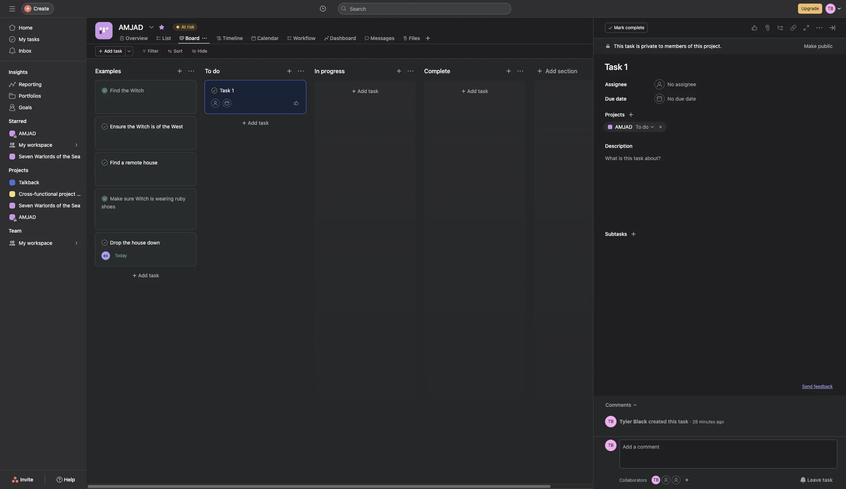 Task type: vqa. For each thing, say whether or not it's contained in the screenshot.
The within Starred element
yes



Task type: locate. For each thing, give the bounding box(es) containing it.
no left assignee
[[668, 81, 674, 87]]

dashboard
[[330, 35, 356, 41]]

2 warlords from the top
[[34, 202, 55, 209]]

seven warlords of the sea down cross-functional project plan
[[19, 202, 80, 209]]

0 vertical spatial tb
[[608, 419, 614, 424]]

find down examples
[[110, 87, 120, 93]]

tb for tb "button" in main content
[[608, 419, 614, 424]]

1 find from the top
[[110, 87, 120, 93]]

amjad link
[[4, 128, 82, 139], [4, 212, 82, 223]]

this
[[694, 43, 703, 49], [668, 419, 677, 425]]

is for ensure the witch is of the west
[[151, 123, 155, 130]]

1 seven warlords of the sea link from the top
[[4, 151, 82, 162]]

tasks
[[27, 36, 39, 42]]

1 vertical spatial seven
[[19, 202, 33, 209]]

1 workspace from the top
[[27, 142, 52, 148]]

remote
[[126, 160, 142, 166]]

inbox link
[[4, 45, 82, 57]]

workflow
[[293, 35, 316, 41]]

2 more section actions image from the left
[[298, 68, 304, 74]]

2 add task image from the left
[[506, 68, 512, 74]]

calendar
[[257, 35, 279, 41]]

2 my workspace link from the top
[[4, 238, 82, 249]]

team
[[9, 228, 22, 234]]

to do
[[636, 124, 649, 130]]

find a remote house
[[110, 160, 158, 166]]

my workspace inside teams element
[[19, 240, 52, 246]]

amjad link inside 'starred' element
[[4, 128, 82, 139]]

add or remove collaborators image
[[685, 478, 689, 483]]

witch inside make sure witch is wearing ruby shoes
[[135, 196, 149, 202]]

seven
[[19, 153, 33, 160], [19, 202, 33, 209]]

0 vertical spatial completed checkbox
[[100, 86, 109, 95]]

0 vertical spatial my workspace link
[[4, 139, 82, 151]]

seven warlords of the sea link
[[4, 151, 82, 162], [4, 200, 82, 212]]

help
[[64, 477, 75, 483]]

1 add task image from the left
[[177, 68, 183, 74]]

seven warlords of the sea link for amjad
[[4, 151, 82, 162]]

1 vertical spatial tb button
[[605, 440, 617, 452]]

make
[[804, 43, 817, 49], [110, 196, 123, 202]]

seven warlords of the sea inside 'starred' element
[[19, 153, 80, 160]]

1 add task image from the left
[[287, 68, 292, 74]]

1 vertical spatial amjad
[[19, 130, 36, 136]]

0 horizontal spatial this
[[668, 419, 677, 425]]

1 vertical spatial projects button
[[0, 167, 28, 174]]

make inside make sure witch is wearing ruby shoes
[[110, 196, 123, 202]]

1 vertical spatial warlords
[[34, 202, 55, 209]]

this left project. on the right top of the page
[[694, 43, 703, 49]]

1 vertical spatial completed checkbox
[[100, 195, 109, 203]]

send feedback
[[803, 384, 833, 389]]

sea down "plan"
[[72, 202, 80, 209]]

minutes
[[699, 419, 716, 425]]

1 vertical spatial my workspace link
[[4, 238, 82, 249]]

more section actions image
[[188, 68, 194, 74], [298, 68, 304, 74], [408, 68, 414, 74], [518, 68, 523, 74]]

amjad down starred
[[19, 130, 36, 136]]

timeline
[[223, 35, 243, 41]]

1 vertical spatial completed image
[[100, 195, 109, 203]]

my workspace inside 'starred' element
[[19, 142, 52, 148]]

more actions image
[[127, 49, 131, 53]]

is left private
[[636, 43, 640, 49]]

list
[[162, 35, 171, 41]]

tb for bottom tb "button"
[[653, 478, 659, 483]]

completed checkbox for find
[[100, 158, 109, 167]]

0 horizontal spatial projects
[[9, 167, 28, 173]]

1 no from the top
[[668, 81, 674, 87]]

no left due
[[668, 96, 674, 102]]

complete
[[424, 68, 450, 74]]

task 1
[[220, 87, 234, 93]]

hide sidebar image
[[9, 6, 15, 12]]

my inside 'global' element
[[19, 36, 26, 42]]

0 vertical spatial find
[[110, 87, 120, 93]]

upgrade button
[[798, 4, 823, 14]]

projects up "talkback"
[[9, 167, 28, 173]]

examples
[[95, 68, 121, 74]]

completed image
[[210, 86, 219, 95], [100, 122, 109, 131], [100, 158, 109, 167], [100, 239, 109, 247]]

completed checkbox up shoes
[[100, 195, 109, 203]]

completed checkbox left a
[[100, 158, 109, 167]]

Completed checkbox
[[210, 86, 219, 95], [100, 122, 109, 131], [100, 158, 109, 167], [100, 239, 109, 247]]

1 horizontal spatial make
[[804, 43, 817, 49]]

completed checkbox left ensure
[[100, 122, 109, 131]]

2 completed image from the top
[[100, 195, 109, 203]]

1 horizontal spatial this
[[694, 43, 703, 49]]

0 vertical spatial seven warlords of the sea link
[[4, 151, 82, 162]]

add task
[[104, 48, 122, 54], [358, 88, 379, 94], [467, 88, 488, 94], [248, 120, 269, 126], [138, 273, 159, 279]]

1 horizontal spatial projects button
[[594, 110, 625, 120]]

full screen image
[[804, 25, 810, 31]]

workflow link
[[287, 34, 316, 42]]

1 vertical spatial seven warlords of the sea
[[19, 202, 80, 209]]

workspace inside 'starred' element
[[27, 142, 52, 148]]

no for no assignee
[[668, 81, 674, 87]]

reporting link
[[4, 79, 82, 90]]

2 vertical spatial amjad
[[19, 214, 36, 220]]

1 vertical spatial sea
[[72, 202, 80, 209]]

house right remote at the left top
[[143, 160, 158, 166]]

projects button down due date
[[594, 110, 625, 120]]

warlords for amjad
[[34, 153, 55, 160]]

project.
[[704, 43, 722, 49]]

tb inside main content
[[608, 419, 614, 424]]

2 amjad link from the top
[[4, 212, 82, 223]]

more section actions image for in progress
[[408, 68, 414, 74]]

ensure the witch is of the west
[[110, 123, 183, 130]]

my inside 'starred' element
[[19, 142, 26, 148]]

global element
[[0, 18, 87, 61]]

completed image
[[100, 86, 109, 95], [100, 195, 109, 203]]

Completed checkbox
[[100, 86, 109, 95], [100, 195, 109, 203]]

tb button
[[605, 416, 617, 428], [605, 440, 617, 452], [652, 476, 661, 485]]

send feedback link
[[803, 384, 833, 390]]

tb
[[608, 419, 614, 424], [608, 443, 614, 448], [653, 478, 659, 483]]

0 vertical spatial completed image
[[100, 86, 109, 95]]

1 completed image from the top
[[100, 86, 109, 95]]

0 horizontal spatial make
[[110, 196, 123, 202]]

0 vertical spatial make
[[804, 43, 817, 49]]

0 vertical spatial tb button
[[605, 416, 617, 428]]

no assignee button
[[652, 78, 700, 91]]

is inside make sure witch is wearing ruby shoes
[[150, 196, 154, 202]]

sea inside projects element
[[72, 202, 80, 209]]

amjad link down goals link
[[4, 128, 82, 139]]

1 vertical spatial amjad link
[[4, 212, 82, 223]]

1 vertical spatial tb
[[608, 443, 614, 448]]

seven for talkback
[[19, 202, 33, 209]]

0 vertical spatial no
[[668, 81, 674, 87]]

0 horizontal spatial projects button
[[0, 167, 28, 174]]

at risk
[[182, 24, 194, 30]]

seven inside 'starred' element
[[19, 153, 33, 160]]

1 warlords from the top
[[34, 153, 55, 160]]

0 vertical spatial projects button
[[594, 110, 625, 120]]

0 vertical spatial seven warlords of the sea
[[19, 153, 80, 160]]

amjad up the team
[[19, 214, 36, 220]]

witch
[[130, 87, 144, 93], [136, 123, 150, 130], [135, 196, 149, 202]]

1 my workspace from the top
[[19, 142, 52, 148]]

completed image left the task
[[210, 86, 219, 95]]

make for sure
[[110, 196, 123, 202]]

1 vertical spatial find
[[110, 160, 120, 166]]

2 vertical spatial witch
[[135, 196, 149, 202]]

make inside 'button'
[[804, 43, 817, 49]]

amjad link up teams element
[[4, 212, 82, 223]]

of up talkback link
[[57, 153, 61, 160]]

is inside main content
[[636, 43, 640, 49]]

reporting
[[19, 81, 42, 87]]

3 more section actions image from the left
[[408, 68, 414, 74]]

1 horizontal spatial add task image
[[506, 68, 512, 74]]

seven warlords of the sea
[[19, 153, 80, 160], [19, 202, 80, 209]]

seven warlords of the sea link down 'functional'
[[4, 200, 82, 212]]

0 vertical spatial amjad
[[615, 124, 633, 130]]

2 seven warlords of the sea link from the top
[[4, 200, 82, 212]]

my workspace link inside teams element
[[4, 238, 82, 249]]

sea inside 'starred' element
[[72, 153, 80, 160]]

no due date button
[[652, 92, 699, 105]]

is left "west"
[[151, 123, 155, 130]]

sea down see details, my workspace image
[[72, 153, 80, 160]]

0 vertical spatial workspace
[[27, 142, 52, 148]]

house left down
[[132, 240, 146, 246]]

completed checkbox for find the witch
[[100, 86, 109, 95]]

at
[[182, 24, 186, 30]]

seven up "talkback"
[[19, 153, 33, 160]]

1 vertical spatial 0 likes. click to like this task image
[[294, 101, 298, 105]]

my
[[19, 36, 26, 42], [19, 142, 26, 148], [19, 240, 26, 246]]

warlords up talkback link
[[34, 153, 55, 160]]

my workspace link down starred
[[4, 139, 82, 151]]

plan
[[77, 191, 87, 197]]

seven warlords of the sea for talkback
[[19, 202, 80, 209]]

leave task button
[[796, 474, 838, 487]]

28
[[693, 419, 698, 425]]

completed image left a
[[100, 158, 109, 167]]

wearing
[[155, 196, 174, 202]]

1 horizontal spatial 0 likes. click to like this task image
[[752, 25, 758, 31]]

2 sea from the top
[[72, 202, 80, 209]]

1 vertical spatial no
[[668, 96, 674, 102]]

amjad for second amjad link from the top
[[19, 214, 36, 220]]

main content
[[591, 38, 846, 437]]

see details, my workspace image
[[74, 143, 79, 147]]

this right created
[[668, 419, 677, 425]]

0 vertical spatial 0 likes. click to like this task image
[[752, 25, 758, 31]]

0 horizontal spatial add task image
[[177, 68, 183, 74]]

1 my workspace link from the top
[[4, 139, 82, 151]]

tb for the middle tb "button"
[[608, 443, 614, 448]]

description
[[605, 143, 633, 149]]

1 vertical spatial is
[[151, 123, 155, 130]]

completed image for drop the house down
[[100, 239, 109, 247]]

board image
[[100, 26, 108, 35]]

1 more section actions image from the left
[[188, 68, 194, 74]]

is for make sure witch is wearing ruby shoes
[[150, 196, 154, 202]]

2 completed checkbox from the top
[[100, 195, 109, 203]]

completed checkbox down examples
[[100, 86, 109, 95]]

seven warlords of the sea inside projects element
[[19, 202, 80, 209]]

0 vertical spatial amjad link
[[4, 128, 82, 139]]

workspace for see details, my workspace image
[[27, 142, 52, 148]]

1 sea from the top
[[72, 153, 80, 160]]

warlords down cross-functional project plan link on the top left of page
[[34, 202, 55, 209]]

show options image
[[149, 24, 154, 30]]

0 vertical spatial this
[[694, 43, 703, 49]]

starred
[[9, 118, 26, 124]]

sure
[[124, 196, 134, 202]]

my tasks
[[19, 36, 39, 42]]

1 vertical spatial projects
[[9, 167, 28, 173]]

0 vertical spatial projects
[[605, 112, 625, 118]]

completed image left drop at the left of the page
[[100, 239, 109, 247]]

date
[[686, 96, 696, 102]]

warlords inside projects element
[[34, 202, 55, 209]]

add task image
[[287, 68, 292, 74], [506, 68, 512, 74]]

1 amjad link from the top
[[4, 128, 82, 139]]

shoes
[[101, 204, 115, 210]]

no
[[668, 81, 674, 87], [668, 96, 674, 102]]

a
[[121, 160, 124, 166]]

projects element
[[0, 164, 87, 225]]

the
[[121, 87, 129, 93], [127, 123, 135, 130], [162, 123, 170, 130], [63, 153, 70, 160], [63, 202, 70, 209], [123, 240, 130, 246]]

of right members
[[688, 43, 693, 49]]

0 vertical spatial is
[[636, 43, 640, 49]]

0 vertical spatial house
[[143, 160, 158, 166]]

make left 'public'
[[804, 43, 817, 49]]

0 vertical spatial my
[[19, 36, 26, 42]]

is
[[636, 43, 640, 49], [151, 123, 155, 130], [150, 196, 154, 202]]

2 find from the top
[[110, 160, 120, 166]]

2 no from the top
[[668, 96, 674, 102]]

seven warlords of the sea link inside projects element
[[4, 200, 82, 212]]

make up shoes
[[110, 196, 123, 202]]

talkback
[[19, 179, 39, 186]]

task
[[220, 87, 230, 93]]

seven warlords of the sea link inside 'starred' element
[[4, 151, 82, 162]]

drop
[[110, 240, 121, 246]]

to
[[659, 43, 664, 49]]

2 seven warlords of the sea from the top
[[19, 202, 80, 209]]

·
[[690, 419, 691, 425]]

2 vertical spatial tb
[[653, 478, 659, 483]]

at risk button
[[170, 22, 201, 32]]

dashboard link
[[324, 34, 356, 42]]

3 my from the top
[[19, 240, 26, 246]]

task 1 dialog
[[591, 18, 846, 489]]

my down starred
[[19, 142, 26, 148]]

0 vertical spatial my workspace
[[19, 142, 52, 148]]

1 completed checkbox from the top
[[100, 86, 109, 95]]

of left "west"
[[156, 123, 161, 130]]

see details, my workspace image
[[74, 241, 79, 245]]

1 vertical spatial workspace
[[27, 240, 52, 246]]

copy task link image
[[791, 25, 797, 31]]

completed checkbox left the task
[[210, 86, 219, 95]]

2 vertical spatial my
[[19, 240, 26, 246]]

home
[[19, 25, 33, 31]]

portfolios link
[[4, 90, 82, 102]]

1 horizontal spatial add task image
[[396, 68, 402, 74]]

tb button inside main content
[[605, 416, 617, 428]]

add tab image
[[425, 35, 431, 41]]

complete
[[626, 25, 645, 30]]

1 horizontal spatial projects
[[605, 112, 625, 118]]

make public
[[804, 43, 833, 49]]

of down cross-functional project plan
[[57, 202, 61, 209]]

my workspace link down the team
[[4, 238, 82, 249]]

completed checkbox left drop at the left of the page
[[100, 239, 109, 247]]

is left wearing
[[150, 196, 154, 202]]

my inside teams element
[[19, 240, 26, 246]]

2 add task image from the left
[[396, 68, 402, 74]]

projects down due date
[[605, 112, 625, 118]]

make sure witch is wearing ruby shoes
[[101, 196, 186, 210]]

amjad for amjad link inside 'starred' element
[[19, 130, 36, 136]]

1 vertical spatial my
[[19, 142, 26, 148]]

0 horizontal spatial add task image
[[287, 68, 292, 74]]

0 horizontal spatial 0 likes. click to like this task image
[[294, 101, 298, 105]]

completed checkbox for make sure witch is wearing ruby shoes
[[100, 195, 109, 203]]

witch for find
[[130, 87, 144, 93]]

completed image for ensure the witch is of the west
[[100, 122, 109, 131]]

sea for talkback
[[72, 202, 80, 209]]

1
[[232, 87, 234, 93]]

0 vertical spatial witch
[[130, 87, 144, 93]]

amjad inside main content
[[615, 124, 633, 130]]

warlords inside 'starred' element
[[34, 153, 55, 160]]

my down the team
[[19, 240, 26, 246]]

make public button
[[800, 40, 838, 53]]

find left a
[[110, 160, 120, 166]]

0 vertical spatial seven
[[19, 153, 33, 160]]

2 workspace from the top
[[27, 240, 52, 246]]

completed image for find the witch
[[100, 86, 109, 95]]

0 vertical spatial sea
[[72, 153, 80, 160]]

to do
[[205, 68, 220, 74]]

west
[[171, 123, 183, 130]]

4 more section actions image from the left
[[518, 68, 523, 74]]

add task image for examples
[[177, 68, 183, 74]]

1 vertical spatial witch
[[136, 123, 150, 130]]

more actions for this task image
[[817, 25, 823, 31]]

workspace inside teams element
[[27, 240, 52, 246]]

1 vertical spatial make
[[110, 196, 123, 202]]

amjad inside 'starred' element
[[19, 130, 36, 136]]

to do button
[[634, 123, 656, 131]]

home link
[[4, 22, 82, 34]]

my workspace down the team
[[19, 240, 52, 246]]

today button
[[115, 253, 127, 258]]

completed image down examples
[[100, 86, 109, 95]]

insights element
[[0, 66, 87, 115]]

teams element
[[0, 225, 87, 250]]

amjad down add to projects icon
[[615, 124, 633, 130]]

2 vertical spatial tb button
[[652, 476, 661, 485]]

amjad
[[615, 124, 633, 130], [19, 130, 36, 136], [19, 214, 36, 220]]

my left tasks
[[19, 36, 26, 42]]

2 seven from the top
[[19, 202, 33, 209]]

amjad inside projects element
[[19, 214, 36, 220]]

functional
[[34, 191, 58, 197]]

0 vertical spatial warlords
[[34, 153, 55, 160]]

attachments: add a file to this task, task 1 image
[[765, 25, 771, 31]]

2 my workspace from the top
[[19, 240, 52, 246]]

1 vertical spatial seven warlords of the sea link
[[4, 200, 82, 212]]

of inside projects element
[[57, 202, 61, 209]]

seven inside projects element
[[19, 202, 33, 209]]

my workspace down starred
[[19, 142, 52, 148]]

mark complete
[[614, 25, 645, 30]]

add task button
[[95, 46, 125, 56], [319, 85, 411, 98], [429, 85, 521, 98], [205, 117, 306, 130], [95, 269, 196, 282]]

projects button up "talkback"
[[0, 167, 28, 174]]

1 seven from the top
[[19, 153, 33, 160]]

board
[[185, 35, 200, 41]]

seven down "cross-"
[[19, 202, 33, 209]]

main content containing this task is private to members of this project.
[[591, 38, 846, 437]]

1 seven warlords of the sea from the top
[[19, 153, 80, 160]]

my workspace link
[[4, 139, 82, 151], [4, 238, 82, 249]]

None text field
[[117, 21, 145, 34]]

workspace
[[27, 142, 52, 148], [27, 240, 52, 246]]

2 my from the top
[[19, 142, 26, 148]]

seven warlords of the sea link up talkback link
[[4, 151, 82, 162]]

0 likes. click to like this task image
[[752, 25, 758, 31], [294, 101, 298, 105]]

add task image
[[177, 68, 183, 74], [396, 68, 402, 74]]

1 vertical spatial my workspace
[[19, 240, 52, 246]]

1 my from the top
[[19, 36, 26, 42]]

completed image left ensure
[[100, 122, 109, 131]]

seven warlords of the sea up talkback link
[[19, 153, 80, 160]]

completed image up shoes
[[100, 195, 109, 203]]

2 vertical spatial is
[[150, 196, 154, 202]]



Task type: describe. For each thing, give the bounding box(es) containing it.
send
[[803, 384, 813, 389]]

completed image for find a remote house
[[100, 158, 109, 167]]

make for public
[[804, 43, 817, 49]]

1 vertical spatial house
[[132, 240, 146, 246]]

collaborators
[[620, 478, 647, 483]]

feedback
[[814, 384, 833, 389]]

ex button
[[101, 251, 110, 260]]

my tasks link
[[4, 34, 82, 45]]

workspace for see details, my workspace icon
[[27, 240, 52, 246]]

seven warlords of the sea link for talkback
[[4, 200, 82, 212]]

the inside projects element
[[63, 202, 70, 209]]

add to projects image
[[629, 112, 634, 118]]

my for my tasks link on the top
[[19, 36, 26, 42]]

completed image for make sure witch is wearing ruby shoes
[[100, 195, 109, 203]]

warlords for talkback
[[34, 202, 55, 209]]

talkback link
[[4, 177, 82, 188]]

down
[[147, 240, 160, 246]]

files link
[[403, 34, 420, 42]]

sea for amjad
[[72, 153, 80, 160]]

comments button
[[601, 399, 642, 412]]

add inside button
[[546, 68, 557, 74]]

assignee
[[676, 81, 696, 87]]

in progress
[[315, 68, 345, 74]]

due
[[676, 96, 685, 102]]

witch for ensure
[[136, 123, 150, 130]]

starred element
[[0, 115, 87, 164]]

add task image for complete
[[506, 68, 512, 74]]

help button
[[52, 474, 80, 487]]

Task Name text field
[[600, 58, 838, 75]]

mark
[[614, 25, 625, 30]]

goals link
[[4, 102, 82, 113]]

my for my workspace link within the teams element
[[19, 240, 26, 246]]

hide button
[[189, 46, 211, 56]]

completed checkbox for ensure
[[100, 122, 109, 131]]

cross-functional project plan
[[19, 191, 87, 197]]

1 vertical spatial this
[[668, 419, 677, 425]]

close details image
[[830, 25, 836, 31]]

add task image for to do
[[287, 68, 292, 74]]

insights button
[[0, 69, 28, 76]]

create
[[34, 5, 49, 12]]

my workspace for see details, my workspace image
[[19, 142, 52, 148]]

ago
[[717, 419, 724, 425]]

completed image for task 1
[[210, 86, 219, 95]]

insights
[[9, 69, 28, 75]]

this task is private to members of this project.
[[614, 43, 722, 49]]

team button
[[0, 227, 22, 235]]

hide
[[198, 48, 207, 54]]

cross-
[[19, 191, 34, 197]]

goals
[[19, 104, 32, 110]]

add section
[[546, 68, 578, 74]]

Search tasks, projects, and more text field
[[338, 3, 511, 14]]

drop the house down
[[110, 240, 160, 246]]

more section actions image for complete
[[518, 68, 523, 74]]

of inside 'starred' element
[[57, 153, 61, 160]]

files
[[409, 35, 420, 41]]

mark complete button
[[605, 23, 648, 33]]

witch for make
[[135, 196, 149, 202]]

inbox
[[19, 48, 31, 54]]

add subtasks image
[[631, 231, 637, 237]]

more section actions image for to do
[[298, 68, 304, 74]]

assignee
[[605, 81, 627, 87]]

to
[[636, 124, 642, 130]]

messages link
[[365, 34, 395, 42]]

cross-functional project plan link
[[4, 188, 87, 200]]

no assignee
[[668, 81, 696, 87]]

remove image
[[658, 124, 664, 130]]

sort button
[[165, 46, 186, 56]]

subtasks
[[605, 231, 627, 237]]

my workspace for see details, my workspace icon
[[19, 240, 52, 246]]

upgrade
[[802, 6, 819, 11]]

list link
[[157, 34, 171, 42]]

due date
[[605, 96, 627, 102]]

tyler black link
[[620, 419, 647, 425]]

of inside main content
[[688, 43, 693, 49]]

remove from starred image
[[159, 24, 165, 30]]

find for find the witch
[[110, 87, 120, 93]]

filter
[[148, 48, 159, 54]]

history image
[[320, 6, 326, 12]]

public
[[818, 43, 833, 49]]

ruby
[[175, 196, 186, 202]]

messages
[[371, 35, 395, 41]]

tyler black created this task · 28 minutes ago
[[620, 419, 724, 425]]

members
[[665, 43, 687, 49]]

seven for amjad
[[19, 153, 33, 160]]

add subtask image
[[778, 25, 784, 31]]

section
[[558, 68, 578, 74]]

today
[[115, 253, 127, 258]]

no due date
[[668, 96, 696, 102]]

overview
[[126, 35, 148, 41]]

seven warlords of the sea for amjad
[[19, 153, 80, 160]]

invite
[[20, 477, 33, 483]]

private
[[641, 43, 657, 49]]

the inside 'starred' element
[[63, 153, 70, 160]]

my for my workspace link associated with see details, my workspace image
[[19, 142, 26, 148]]

overview link
[[120, 34, 148, 42]]

my workspace link for see details, my workspace image
[[4, 139, 82, 151]]

tyler
[[620, 419, 632, 425]]

ensure
[[110, 123, 126, 130]]

project
[[59, 191, 75, 197]]

find for find a remote house
[[110, 160, 120, 166]]

find the witch
[[110, 87, 144, 93]]

projects button inside main content
[[594, 110, 625, 120]]

more section actions image for examples
[[188, 68, 194, 74]]

my workspace link for see details, my workspace icon
[[4, 238, 82, 249]]

created
[[649, 419, 667, 425]]

filter button
[[139, 46, 162, 56]]

no for no due date
[[668, 96, 674, 102]]

tab actions image
[[202, 36, 207, 40]]

projects inside main content
[[605, 112, 625, 118]]

starred button
[[0, 118, 26, 125]]

task inside button
[[823, 477, 833, 483]]

this
[[614, 43, 624, 49]]

completed checkbox for task
[[210, 86, 219, 95]]

add task image for in progress
[[396, 68, 402, 74]]

timeline link
[[217, 34, 243, 42]]

risk
[[187, 24, 194, 30]]

completed checkbox for drop
[[100, 239, 109, 247]]

leave
[[808, 477, 822, 483]]

sort
[[174, 48, 183, 54]]

add section button
[[534, 65, 581, 78]]

board link
[[180, 34, 200, 42]]

do
[[643, 124, 649, 130]]



